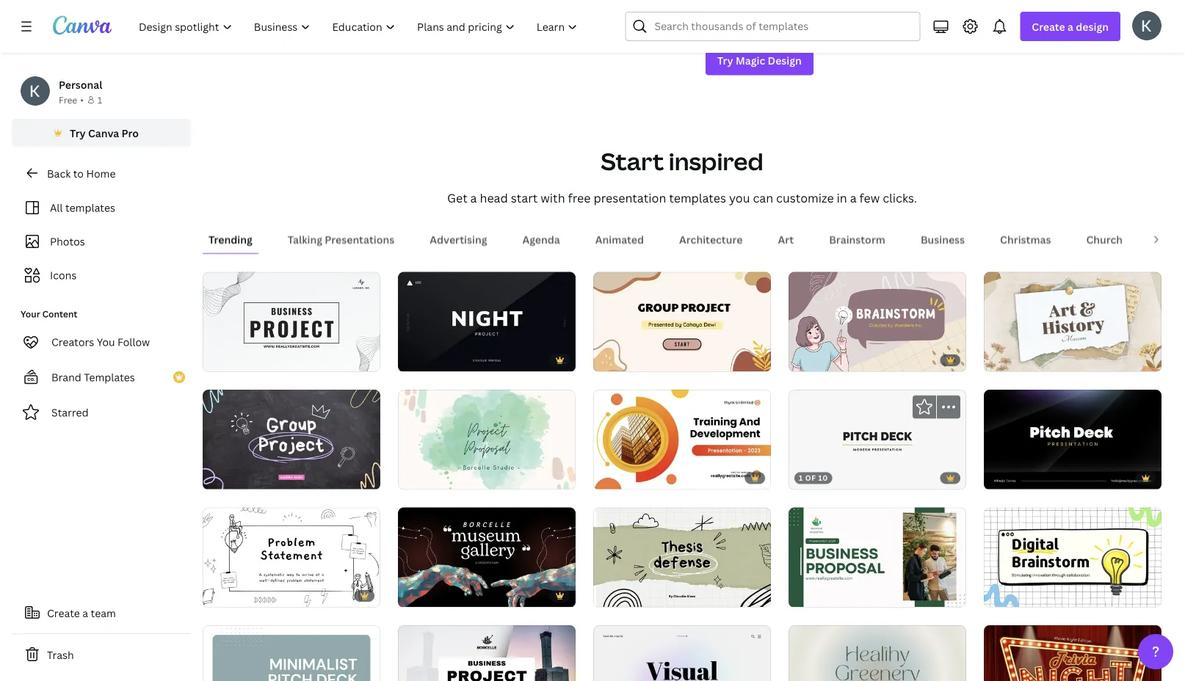 Task type: locate. For each thing, give the bounding box(es) containing it.
free
[[568, 190, 591, 206]]

1
[[98, 94, 102, 106], [213, 355, 217, 365], [409, 355, 413, 365], [799, 355, 804, 365], [995, 355, 999, 365], [604, 356, 608, 365], [213, 473, 217, 483], [409, 473, 413, 483], [604, 473, 608, 483], [799, 474, 804, 483], [995, 474, 999, 483], [213, 591, 217, 601], [409, 591, 413, 601], [604, 591, 608, 601], [799, 591, 804, 601], [995, 591, 999, 601]]

make
[[840, 7, 866, 21]]

1 horizontal spatial in
[[1016, 0, 1025, 5]]

a right get at the left top of the page
[[471, 190, 477, 206]]

0 horizontal spatial create
[[47, 607, 80, 621]]

try for try magic design
[[718, 54, 734, 68]]

create for create a design
[[1033, 19, 1066, 33]]

1 vertical spatial in
[[837, 190, 848, 206]]

20 for 1st '1 of 20' 'link' from the bottom
[[428, 591, 438, 601]]

business
[[921, 232, 966, 246]]

black white problem statement brainstorm presentation image
[[203, 508, 381, 608]]

create inside button
[[47, 607, 80, 621]]

of for the 1 of 16 link at bottom right
[[1001, 474, 1012, 483]]

templates right all
[[65, 201, 115, 215]]

1 horizontal spatial 1 of 13 link
[[985, 272, 1162, 372]]

create
[[1033, 19, 1066, 33], [47, 607, 80, 621]]

beige scrapbook art and history museum presentation image
[[985, 272, 1162, 372]]

15
[[623, 473, 633, 483]]

None search field
[[626, 12, 921, 41]]

art
[[778, 232, 794, 246]]

to
[[904, 0, 914, 5], [1097, 0, 1108, 5], [73, 166, 84, 180]]

1 of 14 for grey minimalist business project presentation image
[[213, 355, 242, 365]]

0 vertical spatial 1 of 13 link
[[985, 272, 1162, 372]]

you
[[97, 335, 115, 349]]

2 1 of 14 from the top
[[213, 591, 242, 601]]

your left story
[[765, 7, 788, 21]]

2 horizontal spatial to
[[1097, 0, 1108, 5]]

presentation
[[594, 190, 667, 206]]

of for the rightmost 1 of 13 link
[[1001, 355, 1012, 365]]

a left design
[[1068, 19, 1074, 33]]

1 of 11 link
[[203, 390, 381, 490]]

beige brown pastel  playful manhwa illustration brainstorm presentation image
[[789, 272, 967, 372]]

start inspired
[[601, 145, 764, 177]]

13
[[1014, 355, 1023, 365], [819, 591, 828, 601]]

create left team
[[47, 607, 80, 621]]

to up more
[[904, 0, 914, 5]]

few
[[860, 190, 880, 206]]

0 vertical spatial 1 of 20 link
[[398, 390, 576, 490]]

1 vertical spatial 1 of 20
[[409, 591, 438, 601]]

2 14 from the top
[[233, 591, 242, 601]]

20 for 2nd '1 of 20' 'link' from the bottom of the page
[[428, 473, 438, 483]]

yellow and white modern training and development presentation image
[[594, 390, 771, 490]]

1 vertical spatial your
[[765, 7, 788, 21]]

kendall parks image
[[1133, 11, 1162, 40]]

dark modern corporate app development startup pitch deck presentation image
[[985, 390, 1162, 490]]

0 vertical spatial 14
[[233, 355, 242, 365]]

0 vertical spatial 1 of 14
[[213, 355, 242, 365]]

of for 1st '1 of 20' 'link' from the bottom
[[415, 591, 426, 601]]

1 horizontal spatial 1 of 13
[[995, 355, 1023, 365]]

in left the few
[[837, 190, 848, 206]]

try inside button
[[70, 126, 86, 140]]

to right 'back'
[[73, 166, 84, 180]]

a left team
[[83, 607, 88, 621]]

1 horizontal spatial try
[[718, 54, 734, 68]]

brand templates
[[51, 371, 135, 385]]

1 vertical spatial 14
[[233, 591, 242, 601]]

grey modern professional business project presentation image
[[398, 626, 576, 682]]

back
[[47, 166, 71, 180]]

home
[[86, 166, 116, 180]]

starred link
[[12, 398, 191, 428]]

all templates link
[[21, 194, 182, 222]]

create inside dropdown button
[[1033, 19, 1066, 33]]

1 of 14 for black white problem statement brainstorm presentation image
[[213, 591, 242, 601]]

in left the any
[[1016, 0, 1025, 5]]

2 1 of 20 link from the top
[[398, 508, 576, 608]]

your up more
[[917, 0, 939, 5]]

1 1 of 20 from the top
[[409, 473, 438, 483]]

1 horizontal spatial 13
[[1014, 355, 1023, 365]]

try canva pro
[[70, 126, 139, 140]]

0 vertical spatial try
[[718, 54, 734, 68]]

try
[[718, 54, 734, 68], [70, 126, 86, 140]]

black and gray gradient professional presentation image
[[398, 272, 576, 372]]

a inside button
[[83, 607, 88, 621]]

try magic design
[[718, 54, 802, 68]]

design
[[1077, 19, 1109, 33]]

brand templates link
[[12, 363, 191, 392]]

1 20 from the top
[[428, 473, 438, 483]]

try inside 'link'
[[718, 54, 734, 68]]

13 for the rightmost 1 of 13 link
[[1014, 355, 1023, 365]]

0 horizontal spatial try
[[70, 126, 86, 140]]

1 14 from the top
[[233, 355, 242, 365]]

14 for 1st 1 of 14 link
[[233, 355, 242, 365]]

green and white doodle thesis defense presentation image
[[594, 508, 771, 608]]

back to home link
[[12, 159, 191, 188]]

1 of 13
[[995, 355, 1023, 365], [799, 591, 828, 601]]

photos link
[[21, 228, 182, 256]]

20
[[428, 473, 438, 483], [428, 591, 438, 601]]

1 of 20 for black white modern museum presentation image on the left bottom of the page
[[409, 591, 438, 601]]

1 vertical spatial 1 of 20 link
[[398, 508, 576, 608]]

1 of 12
[[995, 591, 1023, 601]]

0 vertical spatial 1 of 20
[[409, 473, 438, 483]]

and
[[818, 7, 837, 21]]

25
[[428, 355, 437, 365]]

a for head
[[471, 190, 477, 206]]

create down the any
[[1033, 19, 1066, 33]]

to your presentations, in any language, to help tell your story and make slides more engaging.
[[765, 0, 1151, 21]]

advertising button
[[424, 225, 493, 253]]

inspired
[[669, 145, 764, 177]]

1 1 of 14 link from the top
[[203, 272, 381, 372]]

white creative doodle brainstorming presentation image
[[985, 508, 1162, 608]]

1 vertical spatial 1 of 13
[[799, 591, 828, 601]]

try left canva
[[70, 126, 86, 140]]

0 vertical spatial 1 of 13
[[995, 355, 1023, 365]]

presentations,
[[942, 0, 1013, 5]]

try left magic
[[718, 54, 734, 68]]

2 1 of 20 from the top
[[409, 591, 438, 601]]

in inside to your presentations, in any language, to help tell your story and make slides more engaging.
[[1016, 0, 1025, 5]]

2 1 of 14 link from the top
[[203, 508, 381, 608]]

try for try canva pro
[[70, 126, 86, 140]]

beige brown minimal organic creative project presentation image
[[398, 390, 576, 490]]

1 of 10 link
[[594, 272, 771, 372], [789, 272, 967, 372], [789, 390, 967, 490], [594, 508, 771, 608]]

1 vertical spatial 1 of 14 link
[[203, 508, 381, 608]]

black white modern museum presentation image
[[398, 508, 576, 608]]

0 vertical spatial in
[[1016, 0, 1025, 5]]

1 vertical spatial 1 of 13 link
[[789, 508, 967, 608]]

follow
[[118, 335, 150, 349]]

2 20 from the top
[[428, 591, 438, 601]]

1 of 15 link
[[594, 390, 771, 490]]

a for design
[[1068, 19, 1074, 33]]

1 of 20 for beige brown minimal organic creative project presentation image
[[409, 473, 438, 483]]

starred
[[51, 406, 89, 420]]

pro
[[122, 126, 139, 140]]

of for 1st 1 of 14 link
[[220, 355, 230, 365]]

grey minimalist business project presentation image
[[203, 272, 381, 372]]

0 vertical spatial 20
[[428, 473, 438, 483]]

templates
[[670, 190, 727, 206], [65, 201, 115, 215]]

1 horizontal spatial your
[[917, 0, 939, 5]]

brainstorm
[[830, 232, 886, 246]]

of
[[220, 355, 230, 365], [415, 355, 426, 365], [806, 355, 817, 365], [1001, 355, 1012, 365], [610, 356, 621, 365], [220, 473, 230, 483], [415, 473, 426, 483], [610, 473, 621, 483], [806, 474, 817, 483], [1001, 474, 1012, 483], [220, 591, 230, 601], [415, 591, 426, 601], [610, 591, 621, 601], [806, 591, 817, 601], [1001, 591, 1012, 601]]

0 vertical spatial create
[[1033, 19, 1066, 33]]

0 vertical spatial 13
[[1014, 355, 1023, 365]]

try magic design link
[[706, 46, 814, 75]]

brand
[[51, 371, 81, 385]]

14
[[233, 355, 242, 365], [233, 591, 242, 601]]

christmas button
[[995, 225, 1058, 253]]

0 horizontal spatial your
[[765, 7, 788, 21]]

create a design button
[[1021, 12, 1121, 41]]

templates down start inspired on the right
[[670, 190, 727, 206]]

of for 2nd '1 of 20' 'link' from the bottom of the page
[[415, 473, 426, 483]]

a
[[1068, 19, 1074, 33], [471, 190, 477, 206], [851, 190, 857, 206], [83, 607, 88, 621]]

advertising
[[430, 232, 487, 246]]

a inside dropdown button
[[1068, 19, 1074, 33]]

1 1 of 14 from the top
[[213, 355, 242, 365]]

to left help on the top right of page
[[1097, 0, 1108, 5]]

1 vertical spatial 13
[[819, 591, 828, 601]]

1 vertical spatial create
[[47, 607, 80, 621]]

trash
[[47, 648, 74, 662]]

templates inside all templates link
[[65, 201, 115, 215]]

agenda
[[523, 232, 560, 246]]

story
[[790, 7, 816, 21]]

13 for leftmost 1 of 13 link
[[819, 591, 828, 601]]

0 horizontal spatial templates
[[65, 201, 115, 215]]

1 vertical spatial 1 of 14
[[213, 591, 242, 601]]

1 of 14
[[213, 355, 242, 365], [213, 591, 242, 601]]

1 vertical spatial 20
[[428, 591, 438, 601]]

canva
[[88, 126, 119, 140]]

photos
[[50, 235, 85, 249]]

icons
[[50, 269, 77, 283]]

business button
[[915, 225, 971, 253]]

0 horizontal spatial 1 of 13
[[799, 591, 828, 601]]

0 vertical spatial your
[[917, 0, 939, 5]]

1 horizontal spatial create
[[1033, 19, 1066, 33]]

•
[[80, 94, 84, 106]]

1 of 14 link
[[203, 272, 381, 372], [203, 508, 381, 608]]

of for second 1 of 14 link
[[220, 591, 230, 601]]

1 vertical spatial try
[[70, 126, 86, 140]]

animated
[[596, 232, 644, 246]]

0 vertical spatial 1 of 14 link
[[203, 272, 381, 372]]

0 horizontal spatial 13
[[819, 591, 828, 601]]

get a head start with free presentation templates you can customize in a few clicks.
[[448, 190, 918, 206]]

1 of 20
[[409, 473, 438, 483], [409, 591, 438, 601]]

architecture
[[680, 232, 743, 246]]



Task type: vqa. For each thing, say whether or not it's contained in the screenshot.
Activities
no



Task type: describe. For each thing, give the bounding box(es) containing it.
create a team
[[47, 607, 116, 621]]

1 of 15
[[604, 473, 633, 483]]

team
[[91, 607, 116, 621]]

all templates
[[50, 201, 115, 215]]

Search search field
[[655, 12, 911, 40]]

black doodle group project presentation image
[[203, 390, 381, 490]]

all
[[50, 201, 63, 215]]

0 horizontal spatial to
[[73, 166, 84, 180]]

talking
[[288, 232, 323, 246]]

free •
[[59, 94, 84, 106]]

gradient minimal portfolio proposal presentation image
[[594, 626, 771, 682]]

your
[[21, 308, 40, 320]]

modern pitch deck presentation template image
[[789, 390, 967, 490]]

any
[[1027, 0, 1045, 5]]

more
[[899, 7, 925, 21]]

11
[[233, 473, 241, 483]]

brainstorm button
[[824, 225, 892, 253]]

talking presentations button
[[282, 225, 401, 253]]

try canva pro button
[[12, 119, 191, 147]]

architecture button
[[674, 225, 749, 253]]

personal
[[59, 78, 102, 91]]

tell
[[1135, 0, 1151, 5]]

1 of 25 link
[[398, 272, 576, 372]]

trending button
[[203, 225, 258, 253]]

neutral and green contemporary pitch deck image
[[789, 626, 967, 682]]

top level navigation element
[[129, 12, 590, 41]]

1 of 25
[[409, 355, 437, 365]]

you
[[730, 190, 751, 206]]

create for create a team
[[47, 607, 80, 621]]

16
[[1014, 474, 1024, 483]]

presentations
[[325, 232, 395, 246]]

templates
[[84, 371, 135, 385]]

talking presentations
[[288, 232, 395, 246]]

brown aesthetic group project presentation image
[[594, 272, 771, 372]]

1 of 13 for leftmost 1 of 13 link
[[799, 591, 828, 601]]

head
[[480, 190, 508, 206]]

12
[[1014, 591, 1023, 601]]

1 of 11
[[213, 473, 241, 483]]

blue minimalist business pitch deck presentation image
[[203, 626, 381, 682]]

start
[[511, 190, 538, 206]]

slides
[[868, 7, 897, 21]]

magic
[[736, 54, 766, 68]]

14 for second 1 of 14 link
[[233, 591, 242, 601]]

with
[[541, 190, 565, 206]]

comp button
[[1153, 225, 1186, 253]]

creators
[[51, 335, 94, 349]]

help
[[1110, 0, 1132, 5]]

agenda button
[[517, 225, 566, 253]]

green minimalist professional business proposal presentation image
[[789, 508, 967, 608]]

of for leftmost 1 of 13 link
[[806, 591, 817, 601]]

creators you follow
[[51, 335, 150, 349]]

of for the 1 of 12 link
[[1001, 591, 1012, 601]]

art button
[[773, 225, 800, 253]]

create a team button
[[12, 599, 191, 628]]

design
[[768, 54, 802, 68]]

a for team
[[83, 607, 88, 621]]

clicks.
[[883, 190, 918, 206]]

can
[[753, 190, 774, 206]]

of for 1 of 15 link
[[610, 473, 621, 483]]

language,
[[1048, 0, 1095, 5]]

0 horizontal spatial 1 of 13 link
[[789, 508, 967, 608]]

your content
[[21, 308, 77, 320]]

creators you follow link
[[12, 328, 191, 357]]

trash link
[[12, 641, 191, 670]]

1 of 12 link
[[985, 508, 1162, 608]]

free
[[59, 94, 77, 106]]

customize
[[777, 190, 834, 206]]

1 of 16 link
[[985, 390, 1162, 490]]

1 horizontal spatial to
[[904, 0, 914, 5]]

content
[[42, 308, 77, 320]]

get
[[448, 190, 468, 206]]

comp
[[1159, 232, 1186, 246]]

1 1 of 20 link from the top
[[398, 390, 576, 490]]

1 of 13 for the rightmost 1 of 13 link
[[995, 355, 1023, 365]]

back to home
[[47, 166, 116, 180]]

1 horizontal spatial templates
[[670, 190, 727, 206]]

trending
[[209, 232, 253, 246]]

church
[[1087, 232, 1124, 246]]

christmas
[[1001, 232, 1052, 246]]

of for the 1 of 11 link
[[220, 473, 230, 483]]

create a design
[[1033, 19, 1109, 33]]

church button
[[1081, 225, 1129, 253]]

animated button
[[590, 225, 650, 253]]

a left the few
[[851, 190, 857, 206]]

of for the 1 of 25 link
[[415, 355, 426, 365]]

0 horizontal spatial in
[[837, 190, 848, 206]]

1 of 16
[[995, 474, 1024, 483]]



